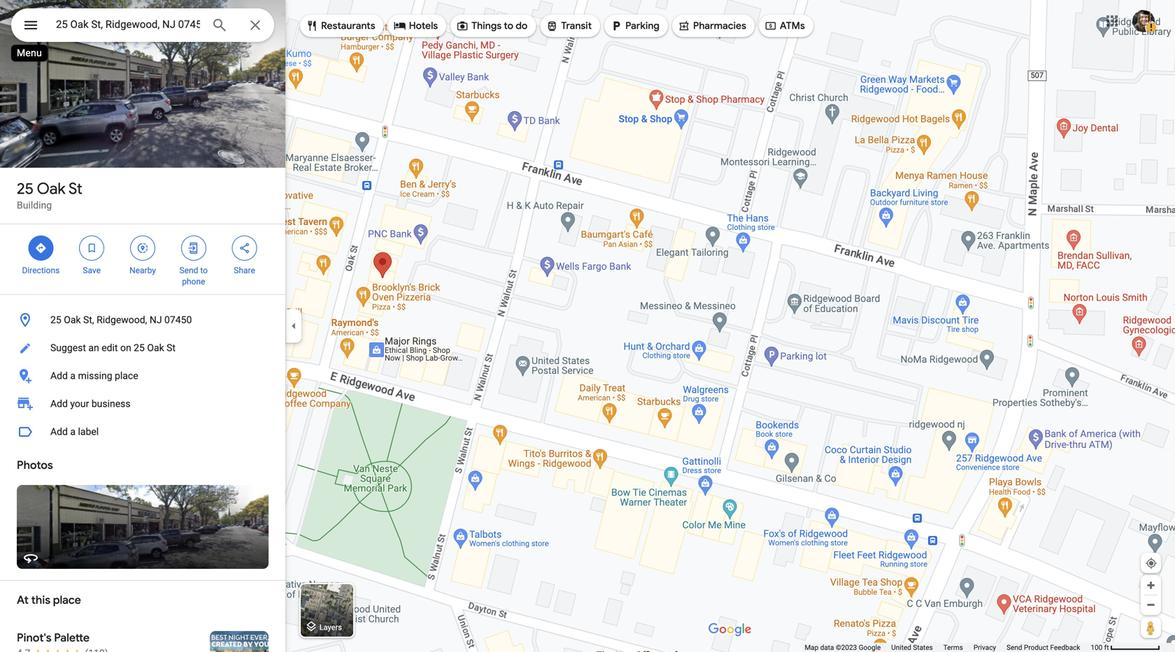 Task type: locate. For each thing, give the bounding box(es) containing it.
add your business link
[[0, 391, 286, 419]]

st
[[69, 179, 82, 199], [167, 343, 176, 354]]

add inside add a missing place button
[[50, 371, 68, 382]]

ft
[[1105, 644, 1110, 653]]

25 oak st building
[[17, 179, 82, 211]]

2 add from the top
[[50, 399, 68, 410]]

to up phone
[[200, 266, 208, 276]]

business
[[92, 399, 131, 410]]

0 vertical spatial 25
[[17, 179, 34, 199]]

0 horizontal spatial send
[[180, 266, 198, 276]]

2 vertical spatial 25
[[134, 343, 145, 354]]

1 add from the top
[[50, 371, 68, 382]]

0 vertical spatial oak
[[37, 179, 65, 199]]

 pharmacies
[[678, 18, 747, 34]]

25 up suggest
[[50, 315, 61, 326]]

to
[[504, 20, 514, 32], [200, 266, 208, 276]]

add inside add a label button
[[50, 427, 68, 438]]

©2023
[[836, 644, 858, 653]]

to inside  things to do
[[504, 20, 514, 32]]

suggest
[[50, 343, 86, 354]]

0 vertical spatial add
[[50, 371, 68, 382]]

label
[[78, 427, 99, 438]]

0 vertical spatial place
[[115, 371, 138, 382]]

place
[[115, 371, 138, 382], [53, 594, 81, 608]]

st inside button
[[167, 343, 176, 354]]

1 vertical spatial a
[[70, 427, 76, 438]]

 things to do
[[456, 18, 528, 34]]

 atms
[[765, 18, 805, 34]]

oak for st
[[37, 179, 65, 199]]

0 vertical spatial st
[[69, 179, 82, 199]]

restaurants
[[321, 20, 376, 32]]

1 vertical spatial st
[[167, 343, 176, 354]]

place right 'this'
[[53, 594, 81, 608]]

footer containing map data ©2023 google
[[805, 644, 1091, 653]]

100
[[1091, 644, 1103, 653]]


[[456, 18, 469, 34]]

atms
[[780, 20, 805, 32]]


[[136, 241, 149, 256]]

oak inside 25 oak st building
[[37, 179, 65, 199]]

1 vertical spatial place
[[53, 594, 81, 608]]

 button
[[11, 8, 50, 45]]

things
[[472, 20, 502, 32]]

data
[[821, 644, 835, 653]]

this
[[31, 594, 50, 608]]

a left label
[[70, 427, 76, 438]]

do
[[516, 20, 528, 32]]

 transit
[[546, 18, 592, 34]]

oak
[[37, 179, 65, 199], [64, 315, 81, 326], [147, 343, 164, 354]]

send inside the send to phone
[[180, 266, 198, 276]]


[[238, 241, 251, 256]]

0 horizontal spatial 25
[[17, 179, 34, 199]]

100 ft
[[1091, 644, 1110, 653]]

a
[[70, 371, 76, 382], [70, 427, 76, 438]]

2 horizontal spatial 25
[[134, 343, 145, 354]]

oak up building
[[37, 179, 65, 199]]

send up phone
[[180, 266, 198, 276]]

privacy
[[974, 644, 997, 653]]


[[306, 18, 318, 34]]

send inside button
[[1007, 644, 1023, 653]]

footer inside the google maps element
[[805, 644, 1091, 653]]

parking
[[626, 20, 660, 32]]

1 a from the top
[[70, 371, 76, 382]]

07450
[[164, 315, 192, 326]]

0 horizontal spatial place
[[53, 594, 81, 608]]

oak down nj
[[147, 343, 164, 354]]


[[86, 241, 98, 256]]

footer
[[805, 644, 1091, 653]]


[[765, 18, 777, 34]]

show street view coverage image
[[1141, 618, 1162, 639]]

1 horizontal spatial 25
[[50, 315, 61, 326]]

25
[[17, 179, 34, 199], [50, 315, 61, 326], [134, 343, 145, 354]]

2 vertical spatial add
[[50, 427, 68, 438]]

oak for st,
[[64, 315, 81, 326]]

product
[[1025, 644, 1049, 653]]

terms button
[[944, 644, 964, 653]]


[[610, 18, 623, 34]]

share
[[234, 266, 255, 276]]

send to phone
[[180, 266, 208, 287]]

0 vertical spatial to
[[504, 20, 514, 32]]

transit
[[561, 20, 592, 32]]

an
[[88, 343, 99, 354]]

add for add a label
[[50, 427, 68, 438]]

united states
[[892, 644, 933, 653]]

1 vertical spatial to
[[200, 266, 208, 276]]

send left the "product"
[[1007, 644, 1023, 653]]

1 vertical spatial send
[[1007, 644, 1023, 653]]

1 horizontal spatial st
[[167, 343, 176, 354]]

to inside the send to phone
[[200, 266, 208, 276]]

add a label
[[50, 427, 99, 438]]

privacy button
[[974, 644, 997, 653]]

3 add from the top
[[50, 427, 68, 438]]

100 ft button
[[1091, 644, 1161, 653]]

add a missing place
[[50, 371, 138, 382]]

1 vertical spatial 25
[[50, 315, 61, 326]]

add left label
[[50, 427, 68, 438]]

add a label button
[[0, 419, 286, 447]]

a for label
[[70, 427, 76, 438]]

oak inside button
[[147, 343, 164, 354]]

add for add your business
[[50, 399, 68, 410]]

add down suggest
[[50, 371, 68, 382]]

oak left st, at top left
[[64, 315, 81, 326]]

1 horizontal spatial send
[[1007, 644, 1023, 653]]

add left your
[[50, 399, 68, 410]]

map data ©2023 google
[[805, 644, 881, 653]]

1 horizontal spatial place
[[115, 371, 138, 382]]

a left missing
[[70, 371, 76, 382]]

place inside button
[[115, 371, 138, 382]]

0 vertical spatial a
[[70, 371, 76, 382]]

2 a from the top
[[70, 427, 76, 438]]

photos
[[17, 459, 53, 473]]

save
[[83, 266, 101, 276]]

 parking
[[610, 18, 660, 34]]

1 horizontal spatial to
[[504, 20, 514, 32]]

1 vertical spatial oak
[[64, 315, 81, 326]]

25 up building
[[17, 179, 34, 199]]

0 horizontal spatial to
[[200, 266, 208, 276]]

25 inside button
[[50, 315, 61, 326]]

 search field
[[11, 8, 274, 45]]

25 inside 25 oak st building
[[17, 179, 34, 199]]

add
[[50, 371, 68, 382], [50, 399, 68, 410], [50, 427, 68, 438]]


[[187, 241, 200, 256]]

building
[[17, 200, 52, 211]]

25 right on
[[134, 343, 145, 354]]

2 vertical spatial oak
[[147, 343, 164, 354]]

send
[[180, 266, 198, 276], [1007, 644, 1023, 653]]

to left do
[[504, 20, 514, 32]]

0 vertical spatial send
[[180, 266, 198, 276]]

None field
[[56, 16, 200, 33]]

suggest an edit on 25 oak st
[[50, 343, 176, 354]]

place down on
[[115, 371, 138, 382]]

1 vertical spatial add
[[50, 399, 68, 410]]

0 horizontal spatial st
[[69, 179, 82, 199]]

add inside add your business link
[[50, 399, 68, 410]]

oak inside button
[[64, 315, 81, 326]]



Task type: vqa. For each thing, say whether or not it's contained in the screenshot.
bag in the top right of the page
no



Task type: describe. For each thing, give the bounding box(es) containing it.
st inside 25 oak st building
[[69, 179, 82, 199]]

nj
[[150, 315, 162, 326]]


[[394, 18, 406, 34]]

united
[[892, 644, 912, 653]]

your
[[70, 399, 89, 410]]

palette
[[54, 632, 90, 646]]

at this place
[[17, 594, 81, 608]]

none field inside 25 oak st, ridgewood, nj 07450 field
[[56, 16, 200, 33]]

phone
[[182, 277, 205, 287]]

actions for 25 oak st region
[[0, 225, 286, 295]]

edit
[[102, 343, 118, 354]]

google maps element
[[0, 0, 1176, 653]]

states
[[914, 644, 933, 653]]

add your business
[[50, 399, 131, 410]]

 restaurants
[[306, 18, 376, 34]]

25 oak st, ridgewood, nj 07450 button
[[0, 307, 286, 335]]

suggest an edit on 25 oak st button
[[0, 335, 286, 363]]

layers
[[320, 624, 342, 633]]

feedback
[[1051, 644, 1081, 653]]

hotels
[[409, 20, 438, 32]]

pinot's
[[17, 632, 51, 646]]

add for add a missing place
[[50, 371, 68, 382]]

terms
[[944, 644, 964, 653]]

25 oak st main content
[[0, 0, 286, 653]]

at
[[17, 594, 29, 608]]

send product feedback
[[1007, 644, 1081, 653]]

add a missing place button
[[0, 363, 286, 391]]

4.7 stars 118 reviews image
[[17, 647, 108, 653]]

25 inside button
[[134, 343, 145, 354]]

map
[[805, 644, 819, 653]]

 hotels
[[394, 18, 438, 34]]

nearby
[[130, 266, 156, 276]]

zoom out image
[[1146, 600, 1157, 611]]

zoom in image
[[1146, 581, 1157, 591]]

25 Oak St, Ridgewood, NJ 07450 field
[[11, 8, 274, 42]]

united states button
[[892, 644, 933, 653]]

pharmacies
[[694, 20, 747, 32]]

send for send to phone
[[180, 266, 198, 276]]

google
[[859, 644, 881, 653]]

send for send product feedback
[[1007, 644, 1023, 653]]

25 oak st, ridgewood, nj 07450
[[50, 315, 192, 326]]

collapse side panel image
[[286, 319, 302, 334]]

missing
[[78, 371, 112, 382]]


[[22, 15, 39, 35]]


[[35, 241, 47, 256]]

pinot's palette link
[[0, 621, 286, 653]]

on
[[120, 343, 131, 354]]

show your location image
[[1146, 558, 1158, 570]]


[[546, 18, 559, 34]]

25 for st
[[17, 179, 34, 199]]

ridgewood,
[[97, 315, 147, 326]]

directions
[[22, 266, 60, 276]]

pinot's palette
[[17, 632, 90, 646]]

send product feedback button
[[1007, 644, 1081, 653]]


[[678, 18, 691, 34]]

st,
[[83, 315, 94, 326]]

a for missing
[[70, 371, 76, 382]]

25 for st,
[[50, 315, 61, 326]]



